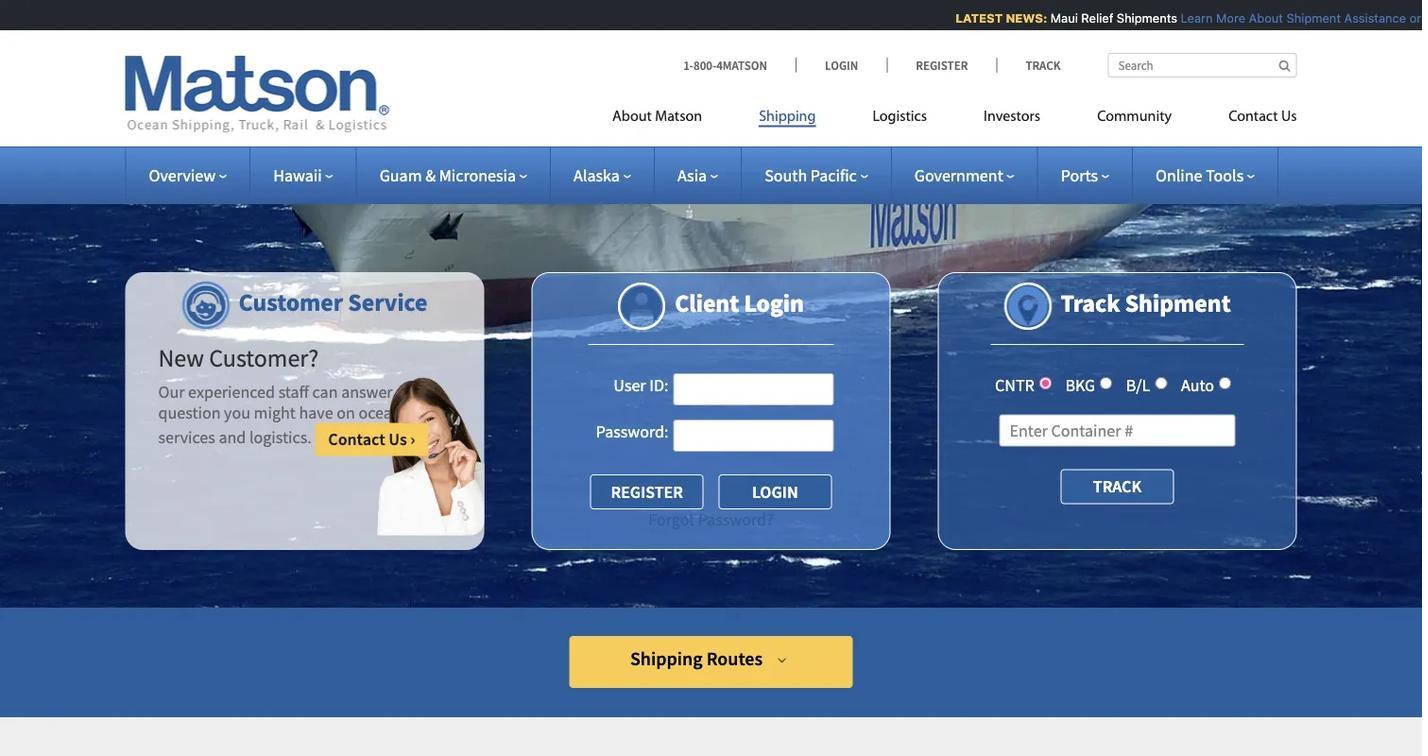 Task type: locate. For each thing, give the bounding box(es) containing it.
0 vertical spatial register link
[[887, 57, 997, 73]]

tools
[[1206, 164, 1244, 186]]

you
[[224, 402, 250, 423]]

1 vertical spatial register link
[[591, 475, 704, 510]]

any
[[396, 382, 422, 403]]

about
[[1243, 11, 1278, 25], [613, 109, 652, 124]]

1 vertical spatial shipment
[[1126, 287, 1231, 318]]

about inside top menu 'navigation'
[[613, 109, 652, 124]]

1 horizontal spatial login
[[825, 57, 859, 73]]

track up bkg option
[[1061, 287, 1121, 318]]

about right "more"
[[1243, 11, 1278, 25]]

contact up 'tools'
[[1229, 109, 1279, 124]]

government
[[915, 164, 1004, 186]]

1 vertical spatial us
[[389, 429, 407, 450]]

1 horizontal spatial contact
[[1229, 109, 1279, 124]]

1 vertical spatial about
[[613, 109, 652, 124]]

ship your car › link
[[570, 8, 854, 60]]

contact for contact us ›
[[328, 429, 385, 450]]

register up forgot
[[611, 481, 683, 502]]

request a quote ›
[[641, 140, 783, 164]]

guam & micronesia
[[380, 164, 516, 186]]

Search search field
[[1108, 53, 1297, 78]]

0 horizontal spatial login
[[744, 287, 804, 318]]

track down enter container # text field
[[1094, 476, 1142, 497]]

contact down "on"
[[328, 429, 385, 450]]

shipping routes
[[630, 647, 763, 671]]

image of smiling customer service agent ready to help. image
[[377, 377, 484, 536]]

None search field
[[1108, 53, 1297, 78]]

customer service
[[239, 286, 428, 317]]

shipment up search image
[[1281, 11, 1335, 25]]

asia link
[[678, 164, 719, 186]]

online tools
[[1156, 164, 1244, 186]]

register
[[916, 57, 968, 73], [611, 481, 683, 502]]

contact us › link
[[315, 423, 429, 456]]

login link
[[796, 57, 887, 73]]

quote
[[724, 140, 774, 164]]

0 vertical spatial contact
[[1229, 109, 1279, 124]]

track
[[1026, 57, 1061, 73], [1061, 287, 1121, 318], [1094, 476, 1142, 497]]

0 vertical spatial track
[[1026, 57, 1061, 73]]

answer
[[341, 382, 393, 403]]

shipping link
[[731, 100, 845, 138]]

› right schedules at the top
[[791, 81, 796, 105]]

shipping up about matson
[[627, 81, 700, 105]]

shipping inside top menu 'navigation'
[[759, 109, 816, 124]]

investors
[[984, 109, 1041, 124]]

experienced
[[188, 382, 275, 403]]

new
[[158, 342, 204, 373]]

track down maui
[[1026, 57, 1061, 73]]

us
[[1282, 109, 1297, 124], [389, 429, 407, 450]]

about left matson
[[613, 109, 652, 124]]

›
[[765, 22, 770, 45], [791, 81, 796, 105], [777, 140, 783, 164], [411, 429, 415, 450]]

register link down password:
[[591, 475, 704, 510]]

1 vertical spatial contact
[[328, 429, 385, 450]]

track inside button
[[1094, 476, 1142, 497]]

about matson
[[613, 109, 702, 124]]

latest news: maui relief shipments learn more about shipment assistance or c
[[950, 11, 1423, 25]]

0 horizontal spatial us
[[389, 429, 407, 450]]

Password: password field
[[674, 420, 834, 452]]

our
[[158, 382, 185, 403]]

guam
[[380, 164, 422, 186]]

1 horizontal spatial register link
[[887, 57, 997, 73]]

1 horizontal spatial us
[[1282, 109, 1297, 124]]

shipment up b/l option
[[1126, 287, 1231, 318]]

us down search image
[[1282, 109, 1297, 124]]

login up shipping link
[[825, 57, 859, 73]]

logistics
[[873, 109, 927, 124]]

maui
[[1045, 11, 1072, 25]]

contact
[[1229, 109, 1279, 124], [328, 429, 385, 450]]

2 vertical spatial track
[[1094, 476, 1142, 497]]

client
[[675, 287, 739, 318]]

0 vertical spatial register
[[916, 57, 968, 73]]

us for contact us
[[1282, 109, 1297, 124]]

1 vertical spatial register
[[611, 481, 683, 502]]

login
[[825, 57, 859, 73], [744, 287, 804, 318]]

1 vertical spatial shipping
[[759, 109, 816, 124]]

0 vertical spatial about
[[1243, 11, 1278, 25]]

search image
[[1279, 59, 1291, 71]]

us inside top menu 'navigation'
[[1282, 109, 1297, 124]]

Enter Container # text field
[[1000, 414, 1236, 447]]

alaska link
[[574, 164, 631, 186]]

800-
[[694, 57, 717, 73]]

overview link
[[149, 164, 227, 186]]

assistance
[[1339, 11, 1401, 25]]

ocean
[[359, 402, 401, 423]]

forgot password?
[[649, 509, 774, 530]]

None button
[[719, 475, 832, 510]]

staff
[[279, 382, 309, 403]]

pacific
[[811, 164, 857, 186]]

1 horizontal spatial register
[[916, 57, 968, 73]]

register link up top menu 'navigation' at the top of the page
[[887, 57, 997, 73]]

2 vertical spatial shipping
[[630, 647, 703, 671]]

shipping for shipping schedules ›
[[627, 81, 700, 105]]

new customer?
[[158, 342, 319, 373]]

online tools link
[[1156, 164, 1256, 186]]

question
[[158, 402, 221, 423]]

shipping left routes
[[630, 647, 703, 671]]

1 horizontal spatial shipment
[[1281, 11, 1335, 25]]

relief
[[1076, 11, 1108, 25]]

register for top register link
[[916, 57, 968, 73]]

0 vertical spatial shipping
[[627, 81, 700, 105]]

user id:
[[614, 375, 669, 396]]

1 vertical spatial track
[[1061, 287, 1121, 318]]

0 horizontal spatial contact
[[328, 429, 385, 450]]

shipment
[[1281, 11, 1335, 25], [1126, 287, 1231, 318]]

main content
[[0, 717, 1423, 756]]

login right client
[[744, 287, 804, 318]]

0 horizontal spatial register link
[[591, 475, 704, 510]]

0 horizontal spatial about
[[613, 109, 652, 124]]

auto
[[1182, 375, 1215, 396]]

shipping
[[627, 81, 700, 105], [759, 109, 816, 124], [630, 647, 703, 671]]

services and
[[158, 427, 246, 448]]

shipping down schedules at the top
[[759, 109, 816, 124]]

register up top menu 'navigation' at the top of the page
[[916, 57, 968, 73]]

4matson
[[717, 57, 768, 73]]

1-800-4matson link
[[684, 57, 796, 73]]

our experienced staff can answer any question you might have on ocean services and logistics.
[[158, 382, 422, 448]]

asia
[[678, 164, 707, 186]]

top menu navigation
[[613, 100, 1297, 138]]

0 horizontal spatial register
[[611, 481, 683, 502]]

1-
[[684, 57, 694, 73]]

1 horizontal spatial about
[[1243, 11, 1278, 25]]

contact inside top menu 'navigation'
[[1229, 109, 1279, 124]]

contact for contact us
[[1229, 109, 1279, 124]]

car
[[734, 22, 761, 45]]

us for contact us ›
[[389, 429, 407, 450]]

us down ocean
[[389, 429, 407, 450]]

0 vertical spatial us
[[1282, 109, 1297, 124]]

0 horizontal spatial shipment
[[1126, 287, 1231, 318]]

BKG radio
[[1100, 377, 1113, 389]]

password?
[[698, 509, 774, 530]]

register link
[[887, 57, 997, 73], [591, 475, 704, 510]]



Task type: describe. For each thing, give the bounding box(es) containing it.
B/L radio
[[1155, 377, 1168, 389]]

customer?
[[209, 342, 319, 373]]

news:
[[1000, 11, 1042, 25]]

matson
[[655, 109, 702, 124]]

overview
[[149, 164, 216, 186]]

latest
[[950, 11, 997, 25]]

c
[[1419, 11, 1423, 25]]

b/l
[[1127, 375, 1151, 396]]

0 vertical spatial login
[[825, 57, 859, 73]]

routes
[[707, 647, 763, 671]]

micronesia
[[439, 164, 516, 186]]

can
[[312, 382, 338, 403]]

shipping schedules › link
[[570, 67, 854, 119]]

› down any
[[411, 429, 415, 450]]

your
[[693, 22, 730, 45]]

hawaii
[[273, 164, 322, 186]]

might
[[254, 402, 296, 423]]

contact us ›
[[328, 429, 415, 450]]

online
[[1156, 164, 1203, 186]]

client login
[[675, 287, 804, 318]]

shipping routes link
[[570, 636, 853, 688]]

track link
[[997, 57, 1061, 73]]

› up "south"
[[777, 140, 783, 164]]

cntr
[[995, 375, 1035, 396]]

shipments
[[1111, 11, 1172, 25]]

community link
[[1069, 100, 1201, 138]]

1-800-4matson
[[684, 57, 768, 73]]

learn more about shipment assistance or c link
[[1175, 11, 1423, 25]]

south pacific
[[765, 164, 857, 186]]

track for 'track' link
[[1026, 57, 1061, 73]]

track button
[[1061, 469, 1175, 504]]

shipping schedules ›
[[627, 81, 796, 105]]

request a quote › link
[[570, 126, 854, 178]]

user
[[614, 375, 646, 396]]

id:
[[650, 375, 669, 396]]

alaska
[[574, 164, 620, 186]]

0 vertical spatial shipment
[[1281, 11, 1335, 25]]

community
[[1098, 109, 1172, 124]]

password:
[[596, 421, 669, 442]]

request
[[641, 140, 707, 164]]

register for the left register link
[[611, 481, 683, 502]]

shipping for shipping
[[759, 109, 816, 124]]

on
[[337, 402, 355, 423]]

shipping for shipping routes
[[630, 647, 703, 671]]

a
[[711, 140, 720, 164]]

investors link
[[956, 100, 1069, 138]]

User ID: text field
[[674, 373, 834, 406]]

or
[[1404, 11, 1416, 25]]

Auto radio
[[1219, 377, 1232, 389]]

about matson link
[[613, 100, 731, 138]]

track shipment
[[1061, 287, 1231, 318]]

bkg
[[1066, 375, 1096, 396]]

1 vertical spatial login
[[744, 287, 804, 318]]

learn
[[1175, 11, 1207, 25]]

CNTR radio
[[1040, 377, 1052, 389]]

hawaii link
[[273, 164, 333, 186]]

track for track button
[[1094, 476, 1142, 497]]

contact us
[[1229, 109, 1297, 124]]

more
[[1211, 11, 1240, 25]]

ports link
[[1061, 164, 1110, 186]]

› right car
[[765, 22, 770, 45]]

ship your car ›
[[653, 22, 770, 45]]

forgot
[[649, 509, 695, 530]]

logistics.
[[249, 427, 312, 448]]

forgot password? link
[[649, 509, 774, 530]]

guam & micronesia link
[[380, 164, 528, 186]]

south pacific link
[[765, 164, 869, 186]]

track for track shipment
[[1061, 287, 1121, 318]]

blue matson logo with ocean, shipping, truck, rail and logistics written beneath it. image
[[125, 56, 390, 133]]

customer
[[239, 286, 343, 317]]

&
[[426, 164, 436, 186]]

government link
[[915, 164, 1015, 186]]

contact us link
[[1201, 100, 1297, 138]]

service
[[348, 286, 428, 317]]

have
[[299, 402, 333, 423]]

ship
[[653, 22, 690, 45]]

logistics link
[[845, 100, 956, 138]]

schedules
[[704, 81, 787, 105]]

south
[[765, 164, 807, 186]]



Task type: vqa. For each thing, say whether or not it's contained in the screenshot.
News:
yes



